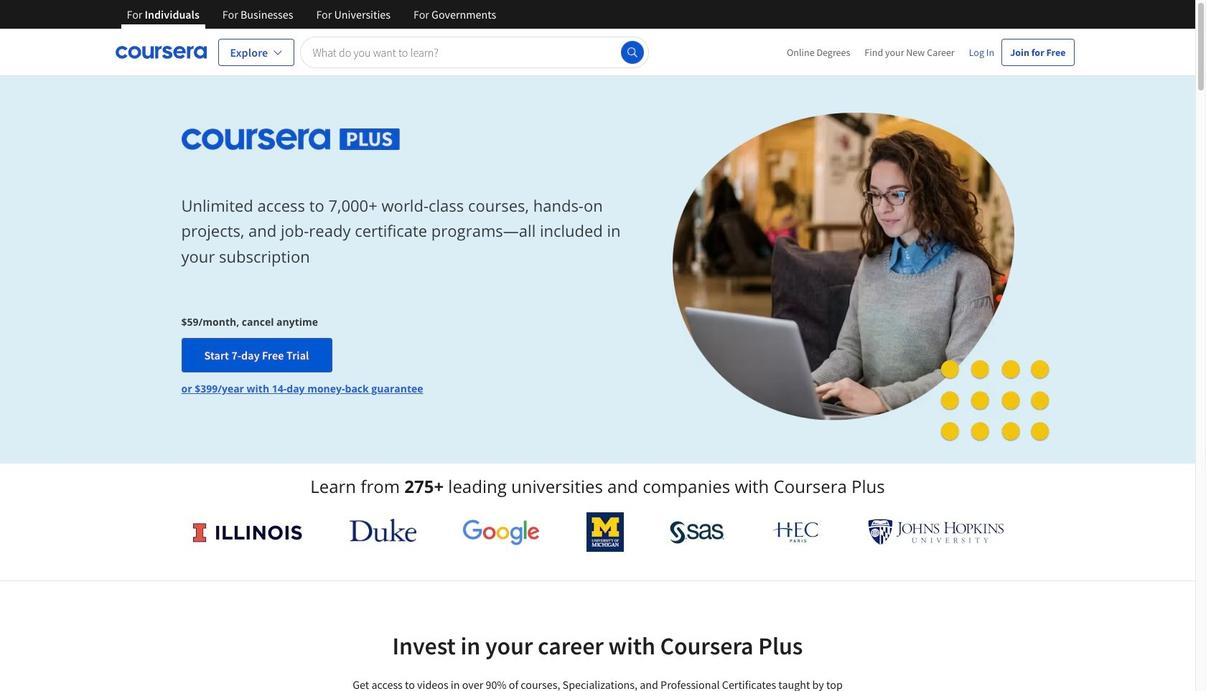 Task type: locate. For each thing, give the bounding box(es) containing it.
duke university image
[[350, 519, 416, 542]]

google image
[[462, 519, 540, 546]]

None search field
[[300, 36, 649, 68]]

coursera image
[[115, 41, 206, 64]]

What do you want to learn? text field
[[300, 36, 649, 68]]

coursera plus image
[[181, 128, 400, 150]]

university of illinois at urbana-champaign image
[[191, 521, 303, 544]]

johns hopkins university image
[[868, 519, 1004, 546]]



Task type: describe. For each thing, give the bounding box(es) containing it.
hec paris image
[[771, 518, 821, 547]]

sas image
[[670, 521, 725, 544]]

banner navigation
[[115, 0, 508, 39]]

university of michigan image
[[586, 513, 624, 552]]



Task type: vqa. For each thing, say whether or not it's contained in the screenshot.
Duke University image
yes



